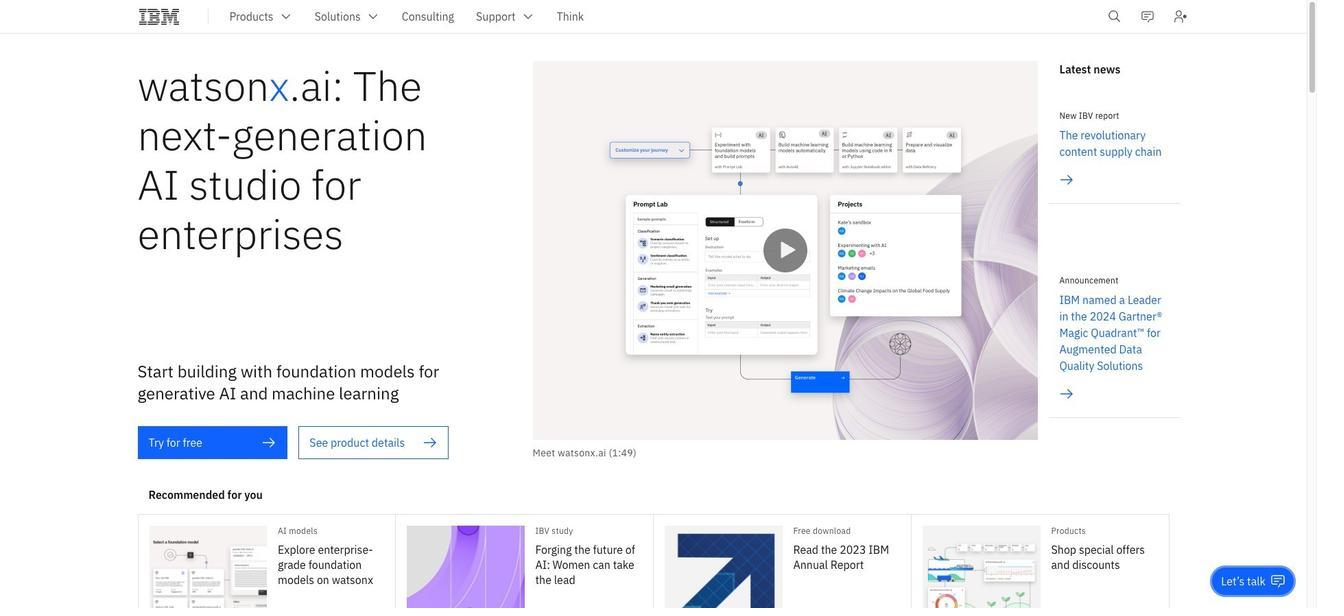 Task type: vqa. For each thing, say whether or not it's contained in the screenshot.
Let's talk 'element'
yes



Task type: describe. For each thing, give the bounding box(es) containing it.
let's talk element
[[1222, 574, 1266, 589]]



